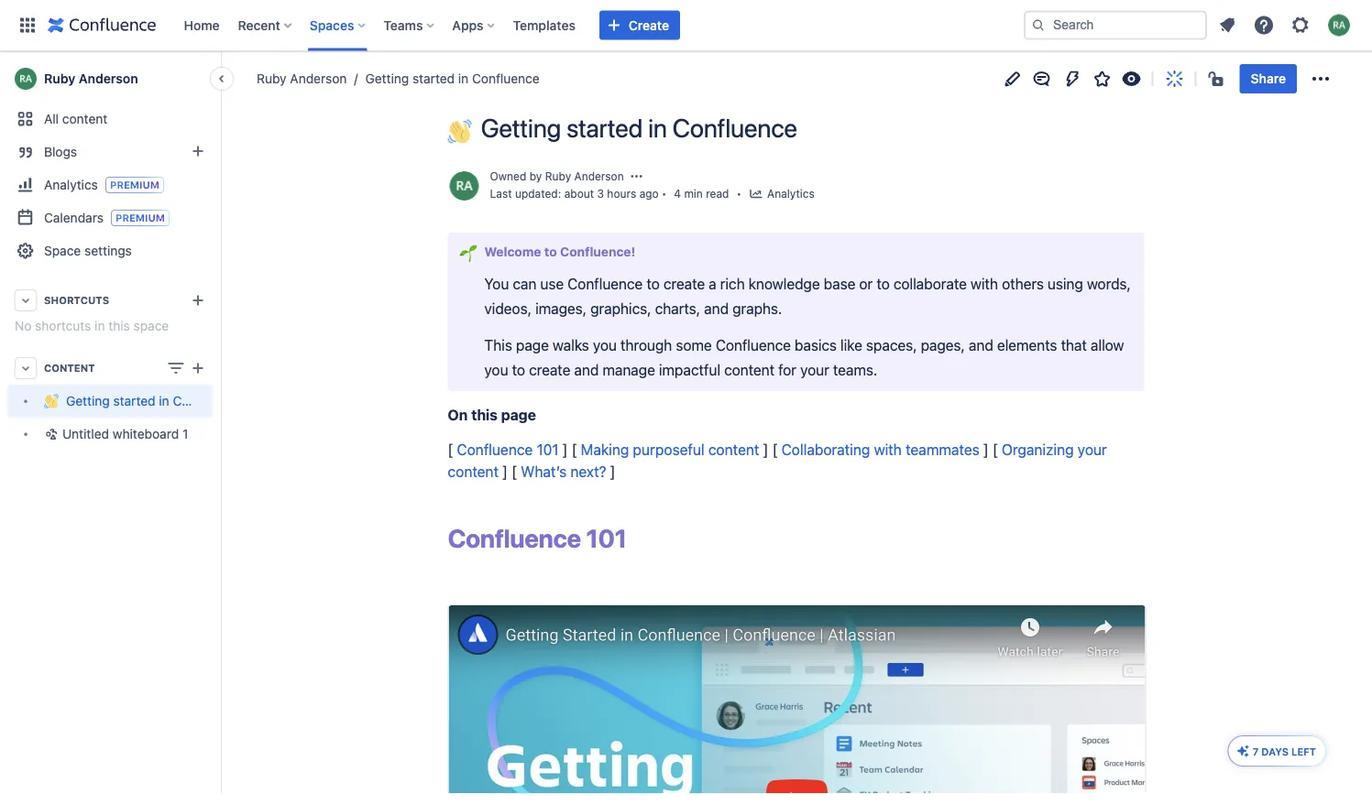 Task type: describe. For each thing, give the bounding box(es) containing it.
spaces button
[[304, 11, 373, 40]]

organizing your content
[[448, 441, 1111, 480]]

1 vertical spatial this
[[471, 406, 498, 424]]

quick summary image
[[1164, 68, 1186, 90]]

shortcuts
[[35, 319, 91, 334]]

change view image
[[165, 358, 187, 380]]

what's next? link
[[521, 463, 606, 480]]

analytics inside button
[[768, 188, 815, 200]]

your inside organizing your content
[[1078, 441, 1107, 458]]

analytics button
[[749, 186, 815, 204]]

min
[[684, 188, 703, 200]]

[ down confluence 101 link
[[512, 463, 517, 480]]

tree inside space element
[[7, 385, 240, 451]]

purposeful
[[633, 441, 705, 458]]

help icon image
[[1253, 14, 1275, 36]]

organizing your content link
[[448, 441, 1111, 480]]

videos,
[[485, 300, 532, 318]]

calendars link
[[7, 202, 213, 235]]

ago
[[640, 188, 659, 200]]

read
[[706, 188, 729, 200]]

[ left collaborating
[[773, 441, 778, 458]]

next?
[[571, 463, 606, 480]]

1 horizontal spatial ruby anderson link
[[257, 70, 347, 88]]

can
[[513, 275, 537, 293]]

through
[[621, 337, 672, 354]]

1 vertical spatial page
[[501, 406, 536, 424]]

no restrictions image
[[1207, 68, 1229, 90]]

settings icon image
[[1290, 14, 1312, 36]]

home
[[184, 17, 220, 33]]

impactful
[[659, 362, 721, 379]]

teams
[[384, 17, 423, 33]]

confluence down what's
[[448, 524, 581, 554]]

spaces,
[[866, 337, 917, 354]]

organizing
[[1002, 441, 1074, 458]]

manage page ownership image
[[630, 169, 644, 184]]

teammates
[[906, 441, 980, 458]]

3
[[597, 188, 604, 200]]

in down apps
[[458, 71, 469, 86]]

allow
[[1091, 337, 1124, 354]]

rich
[[720, 275, 745, 293]]

] down making
[[610, 463, 616, 480]]

no shortcuts in this space
[[15, 319, 169, 334]]

pages,
[[921, 337, 965, 354]]

elements
[[997, 337, 1058, 354]]

templates link
[[508, 11, 581, 40]]

confluence inside you can use confluence to create a rich knowledge base or to collaborate with others using words, videos, images, graphics, charts, and graphs.
[[568, 275, 643, 293]]

1 vertical spatial getting started in confluence
[[481, 113, 797, 143]]

create button
[[600, 11, 680, 40]]

4 min read
[[674, 188, 729, 200]]

2 horizontal spatial anderson
[[574, 170, 624, 183]]

all content
[[44, 111, 108, 127]]

to up use
[[545, 244, 557, 259]]

welcome to confluence!
[[485, 244, 636, 259]]

teams button
[[378, 11, 441, 40]]

2 horizontal spatial getting
[[481, 113, 561, 143]]

notification icon image
[[1217, 14, 1239, 36]]

confluence 101
[[448, 524, 627, 554]]

content inside space element
[[62, 111, 108, 127]]

untitled whiteboard 1
[[62, 427, 188, 442]]

for
[[779, 362, 797, 379]]

0 horizontal spatial 101
[[537, 441, 559, 458]]

owned
[[490, 170, 527, 183]]

about 3 hours ago link
[[564, 188, 659, 200]]

home link
[[178, 11, 225, 40]]

whiteboard
[[113, 427, 179, 442]]

0 horizontal spatial you
[[485, 362, 508, 379]]

manage
[[603, 362, 655, 379]]

premium image for analytics
[[105, 177, 164, 193]]

confluence down global element
[[472, 71, 540, 86]]

in up ago
[[648, 113, 667, 143]]

what's
[[521, 463, 567, 480]]

all
[[44, 111, 59, 127]]

to inside this page walks you through some confluence basics like spaces, pages, and elements that allow you to create and manage impactful content for your teams.
[[512, 362, 525, 379]]

you can use confluence to create a rich knowledge base or to collaborate with others using words, videos, images, graphics, charts, and graphs.
[[485, 275, 1135, 318]]

1 vertical spatial and
[[969, 337, 994, 354]]

star image
[[1092, 68, 1114, 90]]

1 horizontal spatial anderson
[[290, 71, 347, 86]]

7
[[1253, 746, 1259, 758]]

all content link
[[7, 103, 213, 136]]

last
[[490, 188, 512, 200]]

last updated: about 3 hours ago
[[490, 188, 659, 200]]

7 days left
[[1253, 746, 1317, 758]]

1 vertical spatial started
[[567, 113, 643, 143]]

templates
[[513, 17, 576, 33]]

share button
[[1240, 64, 1297, 94]]

create content image
[[187, 358, 209, 380]]

untitled
[[62, 427, 109, 442]]

confluence 101 link
[[457, 441, 559, 458]]

updated:
[[515, 188, 561, 200]]

recent
[[238, 17, 280, 33]]

welcome
[[485, 244, 541, 259]]

] right teammates
[[984, 441, 989, 458]]

2 vertical spatial and
[[574, 362, 599, 379]]

calendars
[[44, 210, 104, 225]]

with inside you can use confluence to create a rich knowledge base or to collaborate with others using words, videos, images, graphics, charts, and graphs.
[[971, 275, 998, 293]]

you
[[485, 275, 509, 293]]

collaborate
[[894, 275, 967, 293]]

ruby inside space element
[[44, 71, 75, 86]]

shortcuts button
[[7, 284, 213, 317]]

1 horizontal spatial you
[[593, 337, 617, 354]]

content button
[[7, 352, 213, 385]]

] left collaborating
[[763, 441, 769, 458]]

on this page
[[448, 406, 536, 424]]

your inside this page walks you through some confluence basics like spaces, pages, and elements that allow you to create and manage impactful content for your teams.
[[800, 362, 830, 379]]

confluence up read
[[673, 113, 797, 143]]

base
[[824, 275, 856, 293]]

create inside this page walks you through some confluence basics like spaces, pages, and elements that allow you to create and manage impactful content for your teams.
[[529, 362, 571, 379]]

banner containing home
[[0, 0, 1373, 51]]

use
[[540, 275, 564, 293]]

blogs
[[44, 144, 77, 160]]

using
[[1048, 275, 1083, 293]]

premium icon image
[[1237, 744, 1251, 759]]

[ down on
[[448, 441, 453, 458]]

space
[[133, 319, 169, 334]]



Task type: vqa. For each thing, say whether or not it's contained in the screenshot.
team goals
no



Task type: locate. For each thing, give the bounding box(es) containing it.
with left teammates
[[874, 441, 902, 458]]

to right or
[[877, 275, 890, 293]]

page
[[516, 337, 549, 354], [501, 406, 536, 424]]

graphs.
[[733, 300, 782, 318]]

0 horizontal spatial and
[[574, 362, 599, 379]]

to down copy image
[[647, 275, 660, 293]]

create a blog image
[[187, 140, 209, 162]]

in down shortcuts dropdown button
[[95, 319, 105, 334]]

0 horizontal spatial getting started in confluence link
[[7, 385, 240, 418]]

[ left organizing
[[993, 441, 998, 458]]

premium image inside calendars link
[[111, 210, 170, 226]]

1 vertical spatial getting
[[481, 113, 561, 143]]

getting started in confluence link down apps
[[347, 70, 540, 88]]

1 vertical spatial create
[[529, 362, 571, 379]]

[ up what's next? link
[[572, 441, 577, 458]]

page inside this page walks you through some confluence basics like spaces, pages, and elements that allow you to create and manage impactful content for your teams.
[[516, 337, 549, 354]]

0 horizontal spatial this
[[108, 319, 130, 334]]

banner
[[0, 0, 1373, 51]]

teams.
[[833, 362, 878, 379]]

0 vertical spatial started
[[413, 71, 455, 86]]

in down change view image
[[159, 394, 169, 409]]

0 horizontal spatial with
[[874, 441, 902, 458]]

walks
[[553, 337, 589, 354]]

anderson up all content link
[[79, 71, 138, 86]]

1 vertical spatial 101
[[586, 524, 627, 554]]

0 vertical spatial premium image
[[105, 177, 164, 193]]

0 horizontal spatial ruby anderson
[[44, 71, 138, 86]]

1 horizontal spatial this
[[471, 406, 498, 424]]

2 horizontal spatial ruby
[[545, 170, 571, 183]]

getting
[[365, 71, 409, 86], [481, 113, 561, 143], [66, 394, 110, 409]]

spaces
[[310, 17, 354, 33]]

getting up owned
[[481, 113, 561, 143]]

getting down the teams
[[365, 71, 409, 86]]

on
[[448, 406, 468, 424]]

and down walks
[[574, 362, 599, 379]]

confluence image
[[48, 14, 156, 36], [48, 14, 156, 36]]

ruby down recent dropdown button
[[257, 71, 287, 86]]

1 vertical spatial your
[[1078, 441, 1107, 458]]

7 days left button
[[1229, 737, 1326, 766]]

premium image up calendars link
[[105, 177, 164, 193]]

ruby anderson link
[[7, 61, 213, 97], [257, 70, 347, 88], [545, 170, 624, 183]]

getting started in confluence inside "tree"
[[66, 394, 240, 409]]

2 vertical spatial started
[[113, 394, 155, 409]]

tree containing getting started in confluence
[[7, 385, 240, 451]]

ruby up all
[[44, 71, 75, 86]]

confluence inside space element
[[173, 394, 240, 409]]

ruby anderson link up about
[[545, 170, 624, 183]]

left
[[1292, 746, 1317, 758]]

confluence down on this page
[[457, 441, 533, 458]]

global element
[[11, 0, 1020, 51]]

this right on
[[471, 406, 498, 424]]

1 horizontal spatial ruby anderson
[[257, 71, 347, 86]]

premium image
[[105, 177, 164, 193], [111, 210, 170, 226]]

apps
[[452, 17, 484, 33]]

anderson down spaces
[[290, 71, 347, 86]]

content inside organizing your content
[[448, 463, 499, 480]]

in inside "tree"
[[159, 394, 169, 409]]

some
[[676, 337, 712, 354]]

blogs link
[[7, 136, 213, 169]]

copy image
[[634, 245, 648, 259]]

analytics inside space element
[[44, 177, 98, 192]]

0 vertical spatial with
[[971, 275, 998, 293]]

untitled whiteboard 1 link
[[7, 418, 213, 451]]

tree
[[7, 385, 240, 451]]

getting inside "tree"
[[66, 394, 110, 409]]

ruby anderson
[[44, 71, 138, 86], [257, 71, 347, 86]]

this page walks you through some confluence basics like spaces, pages, and elements that allow you to create and manage impactful content for your teams.
[[485, 337, 1128, 379]]

:wave: image
[[448, 120, 472, 143], [448, 120, 472, 143]]

2 ruby anderson from the left
[[257, 71, 347, 86]]

getting started in confluence up whiteboard at the bottom left
[[66, 394, 240, 409]]

create inside you can use confluence to create a rich knowledge base or to collaborate with others using words, videos, images, graphics, charts, and graphs.
[[664, 275, 705, 293]]

owned by ruby anderson
[[490, 170, 624, 183]]

making purposeful content link
[[581, 441, 760, 458]]

to down this
[[512, 362, 525, 379]]

0 horizontal spatial started
[[113, 394, 155, 409]]

create
[[664, 275, 705, 293], [529, 362, 571, 379]]

getting started in confluence link
[[347, 70, 540, 88], [7, 385, 240, 418]]

automation menu button icon image
[[1062, 68, 1084, 90]]

images,
[[535, 300, 587, 318]]

recent button
[[232, 11, 299, 40]]

shortcuts
[[44, 295, 109, 307]]

getting up untitled
[[66, 394, 110, 409]]

]
[[563, 441, 568, 458], [763, 441, 769, 458], [984, 441, 989, 458], [503, 463, 508, 480], [610, 463, 616, 480]]

you down this
[[485, 362, 508, 379]]

started up manage page ownership image
[[567, 113, 643, 143]]

0 horizontal spatial getting
[[66, 394, 110, 409]]

2 horizontal spatial and
[[969, 337, 994, 354]]

0 vertical spatial your
[[800, 362, 830, 379]]

basics
[[795, 337, 837, 354]]

] up what's next? link
[[563, 441, 568, 458]]

that
[[1061, 337, 1087, 354]]

more actions image
[[1310, 68, 1332, 90]]

1 ruby anderson from the left
[[44, 71, 138, 86]]

apps button
[[447, 11, 502, 40]]

] down confluence 101 link
[[503, 463, 508, 480]]

1 horizontal spatial ruby
[[257, 71, 287, 86]]

knowledge
[[749, 275, 820, 293]]

and right pages,
[[969, 337, 994, 354]]

0 horizontal spatial ruby anderson link
[[7, 61, 213, 97]]

confluence inside this page walks you through some confluence basics like spaces, pages, and elements that allow you to create and manage impactful content for your teams.
[[716, 337, 791, 354]]

0 vertical spatial and
[[704, 300, 729, 318]]

analytics
[[44, 177, 98, 192], [768, 188, 815, 200]]

1 horizontal spatial getting started in confluence link
[[347, 70, 540, 88]]

4
[[674, 188, 681, 200]]

[ confluence 101 ] [ making purposeful content ] [ collaborating with teammates ] [
[[448, 441, 1002, 458]]

hours
[[607, 188, 637, 200]]

to
[[545, 244, 557, 259], [647, 275, 660, 293], [877, 275, 890, 293], [512, 362, 525, 379]]

0 horizontal spatial your
[[800, 362, 830, 379]]

confluence
[[472, 71, 540, 86], [673, 113, 797, 143], [568, 275, 643, 293], [716, 337, 791, 354], [173, 394, 240, 409], [457, 441, 533, 458], [448, 524, 581, 554]]

started down teams popup button
[[413, 71, 455, 86]]

1 vertical spatial premium image
[[111, 210, 170, 226]]

charts,
[[655, 300, 701, 318]]

or
[[860, 275, 873, 293]]

stop watching image
[[1121, 68, 1143, 90]]

0 horizontal spatial analytics
[[44, 177, 98, 192]]

and inside you can use confluence to create a rich knowledge base or to collaborate with others using words, videos, images, graphics, charts, and graphs.
[[704, 300, 729, 318]]

graphics,
[[591, 300, 651, 318]]

page right this
[[516, 337, 549, 354]]

0 horizontal spatial create
[[529, 362, 571, 379]]

2 horizontal spatial started
[[567, 113, 643, 143]]

others
[[1002, 275, 1044, 293]]

analytics up calendars
[[44, 177, 98, 192]]

getting started in confluence down apps
[[365, 71, 540, 86]]

premium image down analytics link on the top left of page
[[111, 210, 170, 226]]

premium image for calendars
[[111, 210, 170, 226]]

0 horizontal spatial ruby
[[44, 71, 75, 86]]

0 horizontal spatial anderson
[[79, 71, 138, 86]]

1 horizontal spatial with
[[971, 275, 998, 293]]

1 horizontal spatial your
[[1078, 441, 1107, 458]]

0 vertical spatial this
[[108, 319, 130, 334]]

ruby anderson inside space element
[[44, 71, 138, 86]]

content
[[62, 111, 108, 127], [724, 362, 775, 379], [709, 441, 760, 458], [448, 463, 499, 480]]

0 vertical spatial getting started in confluence link
[[347, 70, 540, 88]]

create down walks
[[529, 362, 571, 379]]

1 horizontal spatial analytics
[[768, 188, 815, 200]]

ruby anderson up all content
[[44, 71, 138, 86]]

a
[[709, 275, 717, 293]]

🌱
[[459, 244, 474, 262]]

content down confluence 101 link
[[448, 463, 499, 480]]

content inside this page walks you through some confluence basics like spaces, pages, and elements that allow you to create and manage impactful content for your teams.
[[724, 362, 775, 379]]

1
[[182, 427, 188, 442]]

1 horizontal spatial started
[[413, 71, 455, 86]]

copy image
[[625, 528, 647, 550]]

] [ what's next? ]
[[499, 463, 616, 480]]

space settings
[[44, 243, 132, 259]]

you right walks
[[593, 337, 617, 354]]

about
[[564, 188, 594, 200]]

1 horizontal spatial 101
[[586, 524, 627, 554]]

2 horizontal spatial ruby anderson link
[[545, 170, 624, 183]]

1 vertical spatial you
[[485, 362, 508, 379]]

page up confluence 101 link
[[501, 406, 536, 424]]

premium image inside analytics link
[[105, 177, 164, 193]]

like
[[841, 337, 863, 354]]

your profile and preferences image
[[1329, 14, 1351, 36]]

1 horizontal spatial create
[[664, 275, 705, 293]]

getting started in confluence link up untitled whiteboard 1
[[7, 385, 240, 418]]

your right organizing
[[1078, 441, 1107, 458]]

content
[[44, 363, 95, 375]]

space settings link
[[7, 235, 213, 268]]

confluence down the "create content" image
[[173, 394, 240, 409]]

1 vertical spatial with
[[874, 441, 902, 458]]

space
[[44, 243, 81, 259]]

0 vertical spatial 101
[[537, 441, 559, 458]]

share
[[1251, 71, 1286, 86]]

content left the for
[[724, 362, 775, 379]]

and
[[704, 300, 729, 318], [969, 337, 994, 354], [574, 362, 599, 379]]

making
[[581, 441, 629, 458]]

this
[[485, 337, 512, 354]]

settings
[[84, 243, 132, 259]]

0 vertical spatial page
[[516, 337, 549, 354]]

collaborating with teammates link
[[782, 441, 980, 458]]

1 horizontal spatial getting
[[365, 71, 409, 86]]

with left others
[[971, 275, 998, 293]]

ruby anderson image
[[450, 171, 479, 201]]

1 vertical spatial getting started in confluence link
[[7, 385, 240, 418]]

with
[[971, 275, 998, 293], [874, 441, 902, 458]]

ruby anderson link up all content link
[[7, 61, 213, 97]]

0 vertical spatial you
[[593, 337, 617, 354]]

edit this page image
[[1002, 68, 1024, 90]]

this down shortcuts dropdown button
[[108, 319, 130, 334]]

started up untitled whiteboard 1
[[113, 394, 155, 409]]

anderson up 3
[[574, 170, 624, 183]]

anderson inside space element
[[79, 71, 138, 86]]

create up charts,
[[664, 275, 705, 293]]

started inside "tree"
[[113, 394, 155, 409]]

this inside space element
[[108, 319, 130, 334]]

0 vertical spatial getting started in confluence
[[365, 71, 540, 86]]

words,
[[1087, 275, 1131, 293]]

101 up what's
[[537, 441, 559, 458]]

analytics link
[[7, 169, 213, 202]]

search image
[[1031, 18, 1046, 33]]

Search field
[[1024, 11, 1207, 40]]

content right purposeful
[[709, 441, 760, 458]]

you
[[593, 337, 617, 354], [485, 362, 508, 379]]

ruby anderson down spaces
[[257, 71, 347, 86]]

getting started in confluence
[[365, 71, 540, 86], [481, 113, 797, 143], [66, 394, 240, 409]]

and down a
[[704, 300, 729, 318]]

analytics right read
[[768, 188, 815, 200]]

confluence down graphs.
[[716, 337, 791, 354]]

your down basics
[[800, 362, 830, 379]]

ruby right by
[[545, 170, 571, 183]]

1 horizontal spatial and
[[704, 300, 729, 318]]

101 down next?
[[586, 524, 627, 554]]

content right all
[[62, 111, 108, 127]]

space element
[[0, 51, 240, 795]]

2 vertical spatial getting started in confluence
[[66, 394, 240, 409]]

2 vertical spatial getting
[[66, 394, 110, 409]]

add shortcut image
[[187, 290, 209, 312]]

getting started in confluence up manage page ownership image
[[481, 113, 797, 143]]

appswitcher icon image
[[17, 14, 39, 36]]

0 vertical spatial create
[[664, 275, 705, 293]]

ruby anderson link down spaces
[[257, 70, 347, 88]]

no
[[15, 319, 32, 334]]

0 vertical spatial getting
[[365, 71, 409, 86]]

confluence up graphics,
[[568, 275, 643, 293]]



